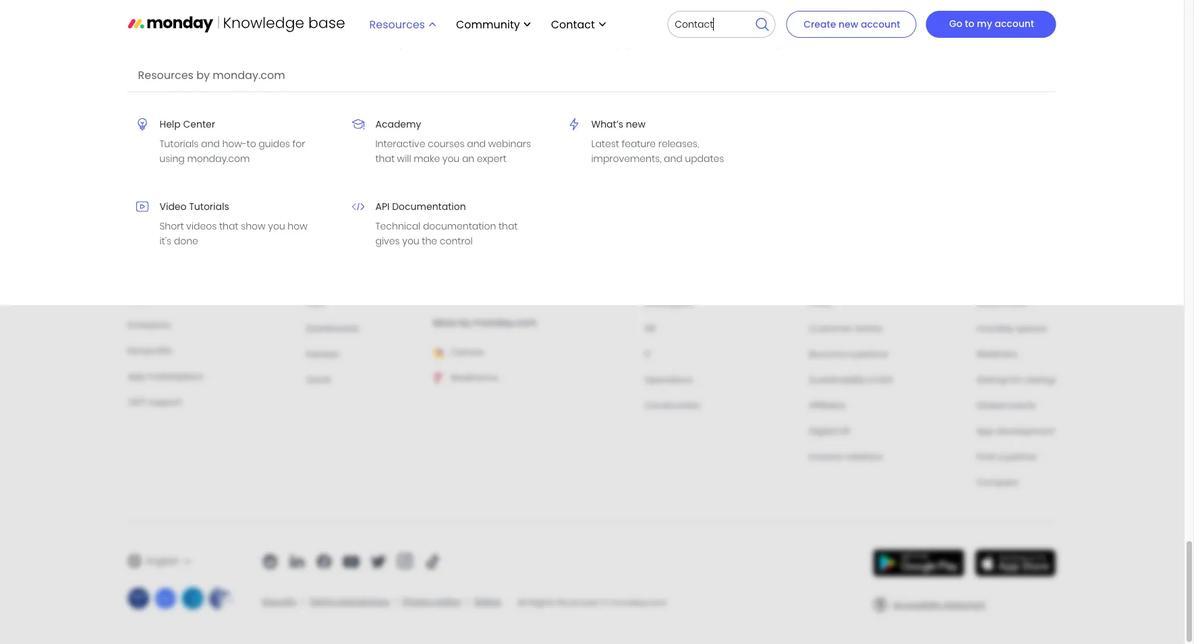 Task type: locate. For each thing, give the bounding box(es) containing it.
what's new
[[977, 296, 1027, 308]]

new up the monday spaces link
[[1008, 296, 1027, 308]]

the inside "link"
[[412, 11, 430, 21]]

it link
[[645, 346, 799, 361]]

privacy
[[403, 595, 434, 607]]

1 vertical spatial the
[[422, 235, 437, 248]]

customer stories link
[[810, 321, 966, 335]]

1 vertical spatial the
[[638, 48, 656, 59]]

1 horizontal spatial to
[[966, 17, 975, 30]]

customer
[[810, 322, 853, 334]]

that left will
[[376, 152, 395, 165]]

a inside "link"
[[997, 450, 1003, 462]]

files
[[306, 296, 325, 308]]

monday for monday spaces
[[977, 322, 1014, 334]]

what's
[[977, 296, 1006, 308]]

you left how
[[268, 220, 285, 233]]

0 horizontal spatial the
[[422, 235, 437, 248]]

1 horizontal spatial you
[[403, 235, 420, 248]]

that up sales
[[499, 220, 518, 233]]

contact for contact us
[[128, 242, 164, 254]]

press
[[810, 296, 832, 308]]

by up center
[[197, 67, 210, 82]]

column up budget
[[476, 11, 514, 21]]

None search field
[[668, 11, 776, 38]]

0 vertical spatial partner
[[856, 348, 889, 360]]

with
[[520, 48, 540, 59]]

that left the show
[[219, 220, 239, 233]]

24/7
[[128, 395, 146, 408]]

videos
[[186, 220, 217, 233]]

iso image
[[155, 588, 177, 609]]

0 horizontal spatial contact
[[128, 242, 164, 254]]

monday spaces link
[[977, 321, 1057, 335]]

new up feature
[[626, 118, 646, 131]]

tutorials up pricing link
[[189, 200, 229, 213]]

monday inside monday work management link
[[451, 219, 488, 231]]

1 vertical spatial contact
[[128, 242, 164, 254]]

monday work management
[[451, 219, 574, 231]]

new inside the what's new latest feature releases, improvements, and updates
[[626, 118, 646, 131]]

pricing link
[[128, 215, 296, 229]]

partner for become a partner
[[856, 348, 889, 360]]

to right go
[[966, 17, 975, 30]]

0 vertical spatial you
[[443, 152, 460, 165]]

and right terms
[[338, 595, 356, 607]]

the
[[651, 11, 667, 21], [422, 235, 437, 248]]

resources link
[[363, 13, 443, 36]]

0 vertical spatial contact
[[551, 16, 595, 32]]

reserved
[[558, 596, 598, 608]]

2 vertical spatial new
[[1008, 296, 1027, 308]]

1 vertical spatial to
[[247, 137, 256, 150]]

partner down development
[[1006, 450, 1038, 462]]

status link
[[474, 595, 501, 607]]

to
[[966, 17, 975, 30], [247, 137, 256, 150]]

0 vertical spatial the
[[412, 11, 430, 21]]

by for resources
[[197, 67, 210, 82]]

0 horizontal spatial a
[[848, 348, 854, 360]]

hipaa image
[[209, 588, 235, 609]]

lift
[[839, 425, 851, 437]]

monday up webinars
[[977, 322, 1014, 334]]

2 horizontal spatial you
[[443, 152, 460, 165]]

monday.com right ©
[[609, 596, 668, 608]]

investor
[[810, 450, 844, 462]]

more
[[433, 316, 457, 329]]

main element
[[0, 0, 1185, 644]]

more by monday.com
[[433, 316, 537, 329]]

0 horizontal spatial the
[[412, 11, 430, 21]]

the left time
[[638, 48, 656, 59]]

it's
[[160, 235, 172, 248]]

feature
[[622, 137, 656, 150]]

2 horizontal spatial that
[[499, 220, 518, 233]]

english link
[[147, 549, 179, 572]]

new
[[839, 18, 859, 31], [626, 118, 646, 131], [1008, 296, 1027, 308]]

english
[[147, 554, 179, 567]]

it
[[645, 348, 651, 360]]

1 horizontal spatial for
[[1011, 373, 1023, 385]]

1 horizontal spatial new
[[839, 18, 859, 31]]

1 horizontal spatial a
[[997, 450, 1003, 462]]

and
[[201, 137, 220, 150], [467, 137, 486, 150], [664, 152, 683, 165], [338, 595, 356, 607]]

rights
[[530, 596, 556, 608]]

you inside video tutorials short videos that show you how it's done
[[268, 220, 285, 233]]

statement
[[944, 599, 986, 610]]

how
[[288, 220, 308, 233]]

privacy policy
[[403, 595, 462, 607]]

0 vertical spatial to
[[966, 17, 975, 30]]

your
[[457, 48, 479, 59]]

column down search search box at the top right
[[729, 48, 767, 59]]

0 horizontal spatial partner
[[856, 348, 889, 360]]

1 vertical spatial app
[[977, 425, 995, 437]]

that
[[376, 152, 395, 165], [219, 220, 239, 233], [499, 220, 518, 233]]

account right my
[[995, 17, 1035, 30]]

column inside "link"
[[476, 11, 514, 21]]

monday.com right on
[[545, 86, 609, 96]]

resources inside main submenu element
[[138, 67, 194, 82]]

on
[[530, 86, 542, 96]]

spaces
[[1016, 322, 1048, 334]]

1 vertical spatial you
[[268, 220, 285, 233]]

1 horizontal spatial resources
[[370, 16, 425, 32]]

monday up documentation
[[433, 190, 473, 203]]

a for find
[[997, 450, 1003, 462]]

1 vertical spatial new
[[626, 118, 646, 131]]

help
[[160, 118, 181, 131]]

1 horizontal spatial app
[[977, 425, 995, 437]]

guides
[[259, 137, 290, 150]]

1 formula from the left
[[433, 11, 474, 21]]

the right in
[[651, 11, 667, 21]]

contact
[[551, 16, 595, 32], [128, 242, 164, 254]]

and up the an
[[467, 137, 486, 150]]

monday down documentation
[[451, 245, 488, 257]]

monday for monday work management
[[451, 219, 488, 231]]

interactive
[[376, 137, 426, 150]]

account right create
[[861, 18, 901, 31]]

the for the time tracking column
[[638, 48, 656, 59]]

courses
[[428, 137, 465, 150]]

you down courses
[[443, 152, 460, 165]]

0 vertical spatial a
[[848, 348, 854, 360]]

1 horizontal spatial that
[[376, 152, 395, 165]]

1 horizontal spatial contact
[[551, 16, 595, 32]]

the up manage
[[412, 11, 430, 21]]

1 horizontal spatial formula
[[670, 11, 710, 21]]

tutorials up using on the left
[[160, 137, 199, 150]]

documentation
[[423, 220, 496, 233]]

monday.com inside manage your budget with monday.com link
[[543, 48, 607, 59]]

0 horizontal spatial formula
[[433, 11, 474, 21]]

1 horizontal spatial the
[[638, 48, 656, 59]]

0 horizontal spatial by
[[197, 67, 210, 82]]

monday.com inside help center tutorials and how-to guides for using monday.com
[[187, 152, 250, 165]]

app for app marketplace
[[128, 370, 145, 382]]

for inside help center tutorials and how-to guides for using monday.com
[[293, 137, 305, 150]]

new right create
[[839, 18, 859, 31]]

sales
[[490, 245, 512, 257]]

you down the technical
[[403, 235, 420, 248]]

and down the releases,
[[664, 152, 683, 165]]

for left startup on the bottom right of the page
[[1011, 373, 1023, 385]]

monday inside monday sales crm "link"
[[451, 245, 488, 257]]

formula up the time tracking column
[[670, 11, 710, 21]]

hr
[[645, 322, 656, 334]]

investor relations
[[810, 450, 884, 462]]

list containing resources
[[0, 0, 1185, 644]]

types
[[453, 86, 479, 96]]

app for app development
[[977, 425, 995, 437]]

privacy policy link
[[403, 595, 462, 607]]

1 vertical spatial resources
[[138, 67, 194, 82]]

global
[[977, 399, 1006, 411]]

0 horizontal spatial that
[[219, 220, 239, 233]]

releases,
[[659, 137, 699, 150]]

0 horizontal spatial new
[[626, 118, 646, 131]]

Search search field
[[668, 11, 776, 38]]

1 horizontal spatial account
[[995, 17, 1035, 30]]

you inside "api documentation technical documentation that gives you the control"
[[403, 235, 420, 248]]

a right find
[[997, 450, 1003, 462]]

resources up help
[[138, 67, 194, 82]]

2 horizontal spatial new
[[1008, 296, 1027, 308]]

1 vertical spatial by
[[460, 316, 471, 329]]

partner up &
[[856, 348, 889, 360]]

and inside help center tutorials and how-to guides for using monday.com
[[201, 137, 220, 150]]

you for api documentation technical documentation that gives you the control
[[403, 235, 420, 248]]

that inside video tutorials short videos that show you how it's done
[[219, 220, 239, 233]]

0 horizontal spatial you
[[268, 220, 285, 233]]

gdpr image
[[128, 588, 150, 609]]

app up 24/7
[[128, 370, 145, 382]]

to inside the go to my account link
[[966, 17, 975, 30]]

new for what's
[[626, 118, 646, 131]]

find
[[977, 450, 995, 462]]

to inside help center tutorials and how-to guides for using monday.com
[[247, 137, 256, 150]]

0 vertical spatial resources
[[370, 16, 425, 32]]

1 horizontal spatial by
[[460, 316, 471, 329]]

monday.com down how-
[[187, 152, 250, 165]]

partner inside "link"
[[1006, 450, 1038, 462]]

1 vertical spatial a
[[997, 450, 1003, 462]]

0 vertical spatial app
[[128, 370, 145, 382]]

list
[[0, 0, 1185, 644]]

sustainability & esg
[[810, 373, 893, 385]]

resources for resources
[[370, 16, 425, 32]]

marketplace
[[148, 370, 203, 382]]

1 vertical spatial for
[[1011, 373, 1023, 385]]

startup
[[977, 373, 1009, 385]]

0 horizontal spatial resources
[[138, 67, 194, 82]]

manage your budget with monday.com
[[412, 48, 607, 59]]

1 vertical spatial tutorials
[[189, 200, 229, 213]]

by right more
[[460, 316, 471, 329]]

0 horizontal spatial account
[[861, 18, 901, 31]]

0 vertical spatial new
[[839, 18, 859, 31]]

app development link
[[977, 423, 1057, 438]]

for right guides
[[293, 137, 305, 150]]

monday up control
[[451, 219, 488, 231]]

the down footer wm logo
[[422, 235, 437, 248]]

and down center
[[201, 137, 220, 150]]

contact inside main element
[[551, 16, 595, 32]]

1 vertical spatial partner
[[1006, 450, 1038, 462]]

monday.com logo image
[[128, 10, 345, 38]]

that inside "api documentation technical documentation that gives you the control"
[[499, 220, 518, 233]]

privacy
[[358, 595, 390, 607]]

app up find
[[977, 425, 995, 437]]

us
[[166, 242, 176, 254]]

none search field inside main element
[[668, 11, 776, 38]]

0 vertical spatial tutorials
[[160, 137, 199, 150]]

1 horizontal spatial partner
[[1006, 450, 1038, 462]]

2 vertical spatial you
[[403, 235, 420, 248]]

for
[[293, 137, 305, 150], [1011, 373, 1023, 385]]

column left types on the left
[[412, 86, 450, 96]]

monday.com down contact link
[[543, 48, 607, 59]]

support
[[148, 395, 182, 408]]

24/7 support
[[128, 395, 182, 408]]

column
[[476, 11, 514, 21], [713, 11, 751, 21], [729, 48, 767, 59], [412, 86, 450, 96]]

0 vertical spatial by
[[197, 67, 210, 82]]

accessibility statement
[[893, 599, 986, 610]]

0 horizontal spatial for
[[293, 137, 305, 150]]

docs link
[[306, 218, 423, 233]]

to left guides
[[247, 137, 256, 150]]

by inside main submenu element
[[197, 67, 210, 82]]

0 vertical spatial for
[[293, 137, 305, 150]]

download the monday android app from google play image
[[874, 549, 965, 576]]

control
[[440, 235, 473, 248]]

0 horizontal spatial app
[[128, 370, 145, 382]]

0 vertical spatial the
[[651, 11, 667, 21]]

account
[[995, 17, 1035, 30], [861, 18, 901, 31]]

that for video tutorials short videos that show you how it's done
[[219, 220, 239, 233]]

sustainability
[[810, 373, 867, 385]]

0 horizontal spatial to
[[247, 137, 256, 150]]

monday.com inside column types available on monday.com link
[[545, 86, 609, 96]]

resources up manage
[[370, 16, 425, 32]]

monday logo image
[[128, 183, 215, 205]]

formula up your
[[433, 11, 474, 21]]

a right become
[[848, 348, 854, 360]]

contact for contact
[[551, 16, 595, 32]]

formula
[[433, 11, 474, 21], [670, 11, 710, 21]]

find a partner
[[977, 450, 1038, 462]]

policy
[[436, 595, 462, 607]]

canvas link
[[433, 344, 634, 359]]



Task type: describe. For each thing, give the bounding box(es) containing it.
workforms icon footer image
[[433, 373, 446, 385]]

column up tracking
[[713, 11, 751, 21]]

the time tracking column
[[638, 48, 767, 59]]

dashboards link
[[306, 321, 423, 335]]

api
[[376, 200, 390, 213]]

that inside academy interactive courses and webinars that will make you an expert
[[376, 152, 395, 165]]

go
[[950, 17, 963, 30]]

tracking
[[685, 48, 726, 59]]

monday products
[[433, 190, 518, 203]]

become a partner
[[810, 348, 889, 360]]

terms
[[309, 595, 336, 607]]

digital lift
[[810, 425, 851, 437]]

academy
[[376, 118, 421, 131]]

webinars link
[[977, 346, 1057, 361]]

tutorials inside help center tutorials and how-to guides for using monday.com
[[160, 137, 199, 150]]

download the monday ios app from the app store image
[[976, 549, 1057, 576]]

digital
[[810, 425, 837, 437]]

my
[[978, 17, 993, 30]]

go to my account link
[[927, 11, 1057, 38]]

tutorials inside video tutorials short videos that show you how it's done
[[189, 200, 229, 213]]

that for api documentation technical documentation that gives you the control
[[499, 220, 518, 233]]

footer wm logo image
[[433, 221, 446, 233]]

column types available on monday.com
[[412, 86, 609, 96]]

app marketplace link
[[128, 368, 296, 383]]

monday sales crm
[[451, 245, 534, 257]]

nonprofits
[[128, 344, 172, 356]]

create new account link
[[787, 11, 917, 38]]

products
[[476, 190, 518, 203]]

monday work management link
[[433, 218, 634, 233]]

improvements,
[[592, 152, 662, 165]]

canvas
[[451, 346, 484, 358]]

formula inside "link"
[[433, 11, 474, 21]]

contact link
[[545, 13, 613, 36]]

monday for monday sales crm
[[451, 245, 488, 257]]

available functions in the formula column
[[546, 11, 751, 21]]

crm icon footer image
[[433, 246, 446, 258]]

the time tracking column link
[[626, 39, 778, 68]]

contact us link
[[128, 240, 296, 255]]

work
[[490, 219, 510, 231]]

kanban link
[[306, 346, 423, 361]]

operations link
[[645, 372, 799, 387]]

partner for find a partner
[[1006, 450, 1038, 462]]

events
[[1008, 399, 1037, 411]]

all
[[518, 596, 527, 608]]

what's new link
[[977, 295, 1057, 310]]

an
[[462, 152, 475, 165]]

will
[[397, 152, 412, 165]]

center
[[183, 118, 215, 131]]

gives
[[376, 235, 400, 248]]

files link
[[306, 295, 423, 310]]

press link
[[810, 295, 966, 310]]

video tutorials short videos that show you how it's done
[[160, 200, 308, 248]]

find a partner link
[[977, 449, 1057, 464]]

construction
[[645, 399, 701, 411]]

1 horizontal spatial the
[[651, 11, 667, 21]]

create new account
[[804, 18, 901, 31]]

webinars
[[489, 137, 531, 150]]

api documentation technical documentation that gives you the control
[[376, 200, 518, 248]]

accessibility statement link
[[893, 599, 986, 610]]

digital lift link
[[810, 423, 966, 438]]

esg
[[877, 373, 893, 385]]

enterprise link
[[128, 317, 296, 332]]

security
[[262, 595, 297, 607]]

it operations
[[645, 348, 693, 385]]

compare link
[[977, 475, 1057, 489]]

canvas icon footer image
[[433, 347, 446, 359]]

security link
[[262, 595, 297, 607]]

new for create
[[839, 18, 859, 31]]

manage
[[412, 48, 454, 59]]

go to my account
[[950, 17, 1035, 30]]

webinars
[[977, 348, 1018, 360]]

in
[[640, 11, 649, 21]]

resources for resources by monday.com
[[138, 67, 194, 82]]

soc image
[[182, 588, 204, 609]]

technical
[[376, 220, 421, 233]]

&
[[869, 373, 875, 385]]

sustainability & esg link
[[810, 372, 966, 387]]

monday.com down monday.com logo
[[213, 67, 285, 82]]

resources by monday.com
[[138, 67, 285, 82]]

short
[[160, 220, 184, 233]]

monday sales crm link
[[433, 244, 634, 258]]

main submenu element
[[0, 49, 1185, 376]]

you inside academy interactive courses and webinars that will make you an expert
[[443, 152, 460, 165]]

become a partner link
[[810, 346, 966, 361]]

2 formula from the left
[[670, 11, 710, 21]]

the inside "api documentation technical documentation that gives you the control"
[[422, 235, 437, 248]]

monday.com up canvas link
[[474, 316, 537, 329]]

and inside academy interactive courses and webinars that will make you an expert
[[467, 137, 486, 150]]

global events link
[[977, 398, 1057, 412]]

startup for startup link
[[977, 372, 1057, 387]]

dashboards
[[306, 322, 360, 334]]

docs
[[306, 219, 328, 231]]

show
[[241, 220, 266, 233]]

updates
[[685, 152, 725, 165]]

the for the formula column
[[412, 11, 430, 21]]

relations
[[846, 450, 884, 462]]

by for more
[[460, 316, 471, 329]]

you for video tutorials short videos that show you how it's done
[[268, 220, 285, 233]]

a for become
[[848, 348, 854, 360]]

make
[[414, 152, 440, 165]]

and inside the what's new latest feature releases, improvements, and updates
[[664, 152, 683, 165]]

new for what's
[[1008, 296, 1027, 308]]

using
[[160, 152, 185, 165]]

monday for monday products
[[433, 190, 473, 203]]

management
[[513, 219, 574, 231]]

crm
[[515, 245, 534, 257]]

contact us
[[128, 242, 176, 254]]

app development
[[977, 425, 1055, 437]]



Task type: vqa. For each thing, say whether or not it's contained in the screenshot.
the 'troubleshooting'
no



